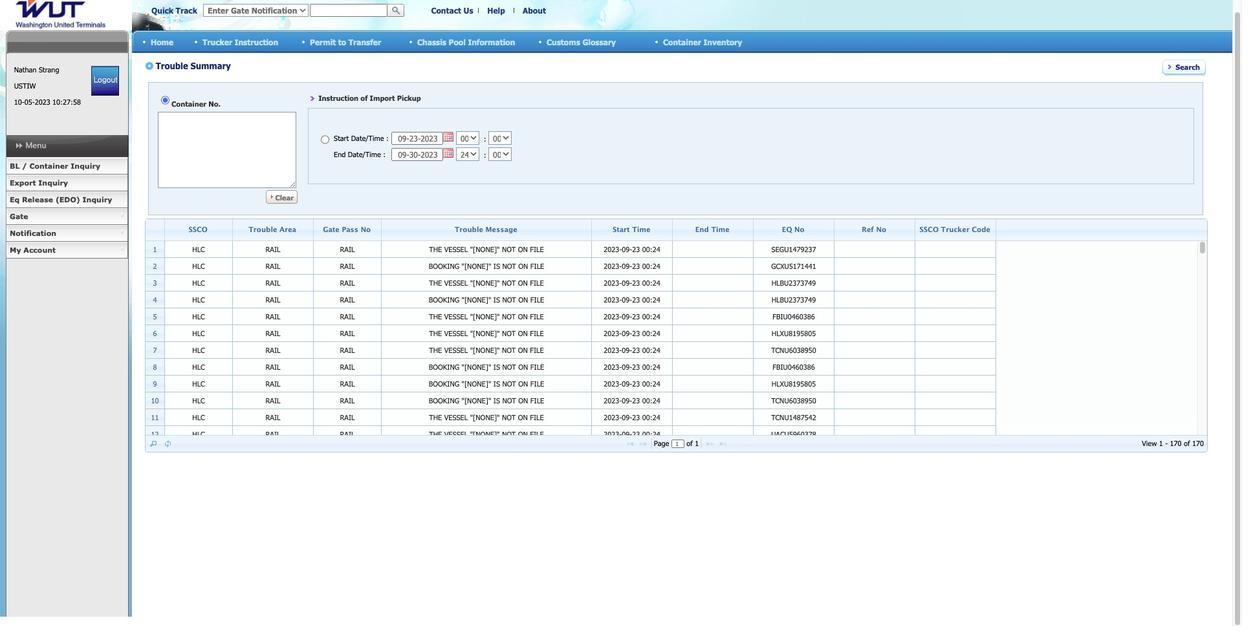Task type: describe. For each thing, give the bounding box(es) containing it.
1 horizontal spatial container
[[664, 37, 702, 46]]

nathan strang
[[14, 65, 59, 74]]

(edo)
[[56, 196, 80, 204]]

gate link
[[6, 208, 128, 225]]

trucker
[[203, 37, 232, 46]]

10:27:58
[[52, 98, 81, 106]]

home
[[151, 37, 174, 46]]

strang
[[39, 65, 59, 74]]

inventory
[[704, 37, 743, 46]]

contact
[[431, 6, 462, 15]]

inquiry for container
[[71, 162, 100, 170]]

permit
[[310, 37, 336, 46]]

2023
[[35, 98, 50, 106]]

notification link
[[6, 225, 128, 242]]

my account link
[[6, 242, 128, 259]]

export
[[10, 179, 36, 187]]

my
[[10, 246, 21, 254]]

information
[[468, 37, 516, 46]]

eq release (edo) inquiry
[[10, 196, 112, 204]]

gate
[[10, 212, 28, 221]]

/
[[22, 162, 27, 170]]

glossary
[[583, 37, 616, 46]]

eq
[[10, 196, 20, 204]]

to
[[338, 37, 346, 46]]

account
[[24, 246, 56, 254]]

contact us link
[[431, 6, 474, 15]]

10-
[[14, 98, 24, 106]]

customs glossary
[[547, 37, 616, 46]]

1 vertical spatial container
[[29, 162, 68, 170]]

transfer
[[349, 37, 381, 46]]

container inventory
[[664, 37, 743, 46]]

quick
[[151, 6, 174, 15]]

1 vertical spatial inquiry
[[38, 179, 68, 187]]

trucker instruction
[[203, 37, 278, 46]]

help link
[[488, 6, 505, 15]]

eq release (edo) inquiry link
[[6, 192, 128, 208]]

inquiry for (edo)
[[83, 196, 112, 204]]



Task type: locate. For each thing, give the bounding box(es) containing it.
help
[[488, 6, 505, 15]]

ustiw
[[14, 82, 36, 90]]

container up export inquiry
[[29, 162, 68, 170]]

10-05-2023 10:27:58
[[14, 98, 81, 106]]

chassis
[[418, 37, 447, 46]]

None text field
[[310, 4, 388, 17]]

release
[[22, 196, 53, 204]]

export inquiry
[[10, 179, 68, 187]]

us
[[464, 6, 474, 15]]

inquiry right (edo)
[[83, 196, 112, 204]]

notification
[[10, 229, 56, 238]]

bl / container inquiry
[[10, 162, 100, 170]]

contact us
[[431, 6, 474, 15]]

instruction
[[235, 37, 278, 46]]

inquiry
[[71, 162, 100, 170], [38, 179, 68, 187], [83, 196, 112, 204]]

container left inventory
[[664, 37, 702, 46]]

export inquiry link
[[6, 175, 128, 192]]

about
[[523, 6, 546, 15]]

bl
[[10, 162, 20, 170]]

login image
[[91, 66, 119, 96]]

about link
[[523, 6, 546, 15]]

nathan
[[14, 65, 37, 74]]

permit to transfer
[[310, 37, 381, 46]]

quick track
[[151, 6, 197, 15]]

0 vertical spatial container
[[664, 37, 702, 46]]

customs
[[547, 37, 581, 46]]

0 horizontal spatial container
[[29, 162, 68, 170]]

inquiry down bl / container inquiry
[[38, 179, 68, 187]]

05-
[[24, 98, 35, 106]]

chassis pool information
[[418, 37, 516, 46]]

my account
[[10, 246, 56, 254]]

inquiry up export inquiry link
[[71, 162, 100, 170]]

container
[[664, 37, 702, 46], [29, 162, 68, 170]]

bl / container inquiry link
[[6, 158, 128, 175]]

2 vertical spatial inquiry
[[83, 196, 112, 204]]

track
[[176, 6, 197, 15]]

0 vertical spatial inquiry
[[71, 162, 100, 170]]

pool
[[449, 37, 466, 46]]



Task type: vqa. For each thing, say whether or not it's contained in the screenshot.
Nathan Strang
yes



